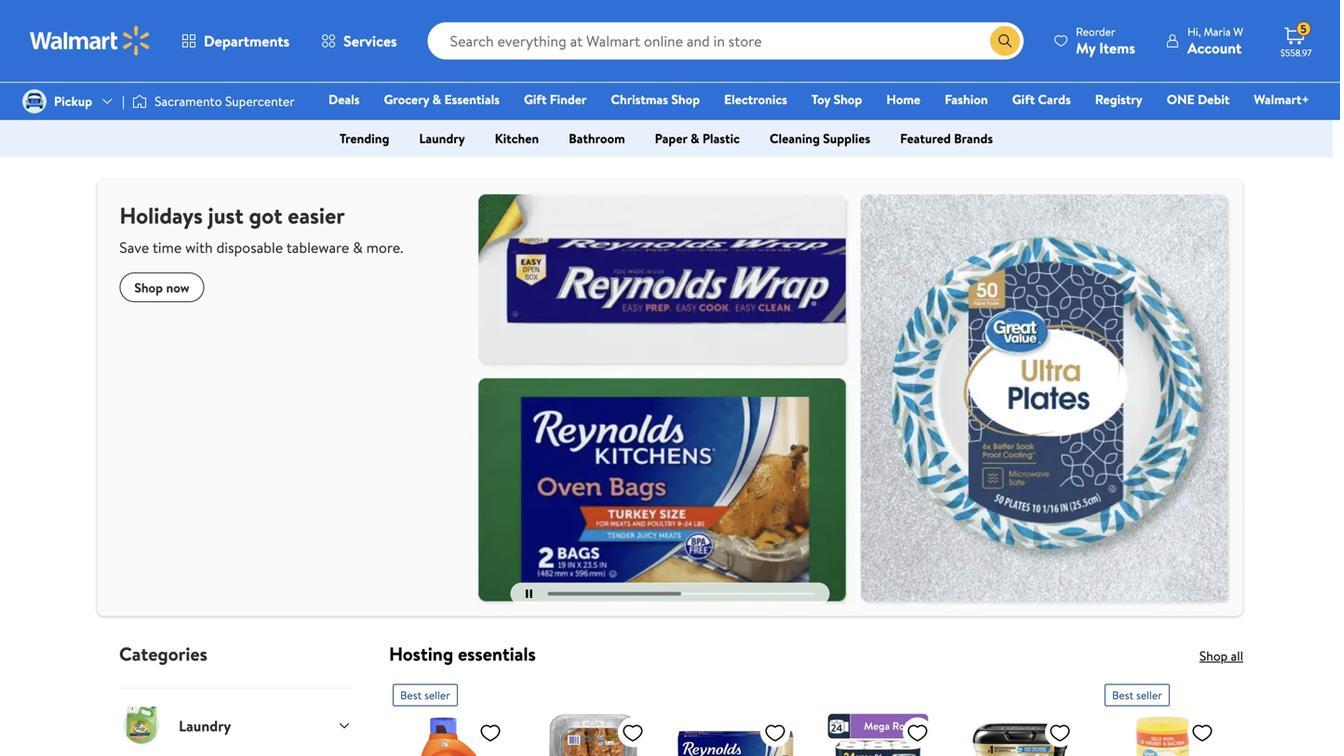 Task type: locate. For each thing, give the bounding box(es) containing it.
0 vertical spatial &
[[433, 90, 441, 108]]

holidays just got easier save time with disposable tableware & more.
[[120, 200, 404, 258]]

1 best from the left
[[400, 688, 422, 704]]

1 horizontal spatial best seller
[[1113, 688, 1163, 704]]

best for tide liquid laundry detergent, original, 64 loads 92 fl oz, he compatible image
[[400, 688, 422, 704]]

1 gift from the left
[[524, 90, 547, 108]]

shop all link
[[1200, 648, 1244, 666]]

time
[[153, 237, 182, 258]]

1 best seller from the left
[[400, 688, 451, 704]]

2 best seller from the left
[[1113, 688, 1163, 704]]

best down hosting
[[400, 688, 422, 704]]

best seller for tide liquid laundry detergent, original, 64 loads 92 fl oz, he compatible image
[[400, 688, 451, 704]]

best seller up great value lemon scent disinfecting wipes, 75 count, 1 lbs, 5.5 ounce image
[[1113, 688, 1163, 704]]

1 horizontal spatial laundry button
[[404, 124, 480, 154]]

shop all
[[1200, 648, 1244, 666]]

easier
[[288, 200, 345, 231]]

seller for tide liquid laundry detergent, original, 64 loads 92 fl oz, he compatible image
[[425, 688, 451, 704]]

services
[[344, 31, 397, 51]]

1 seller from the left
[[425, 688, 451, 704]]

featured
[[901, 129, 951, 148]]

fashion link
[[937, 89, 997, 109]]

my
[[1076, 38, 1096, 58]]

seller for great value lemon scent disinfecting wipes, 75 count, 1 lbs, 5.5 ounce image
[[1137, 688, 1163, 704]]

2 vertical spatial &
[[353, 237, 363, 258]]

add to favorites list, great value lemon scent disinfecting wipes, 75 count, 1 lbs, 5.5 ounce image
[[1192, 722, 1214, 746]]

product group down shop all
[[1105, 678, 1222, 757]]

gift left finder on the left of the page
[[524, 90, 547, 108]]

seller up tide liquid laundry detergent, original, 64 loads 92 fl oz, he compatible image
[[425, 688, 451, 704]]

1 horizontal spatial &
[[433, 90, 441, 108]]

2 horizontal spatial &
[[691, 129, 700, 148]]

product group down hosting essentials at the bottom of the page
[[393, 678, 509, 757]]

1 horizontal spatial product group
[[1105, 678, 1222, 757]]

0 horizontal spatial best seller
[[400, 688, 451, 704]]

0 horizontal spatial laundry button
[[119, 689, 352, 757]]

shop up paper & plastic
[[672, 90, 700, 108]]

2 best from the left
[[1113, 688, 1134, 704]]

sacramento supercenter
[[155, 92, 295, 110]]

cleaning
[[770, 129, 820, 148]]

& right paper
[[691, 129, 700, 148]]

reorder
[[1076, 24, 1116, 40]]

 image
[[132, 92, 147, 111]]

0 horizontal spatial seller
[[425, 688, 451, 704]]

christmas shop link
[[603, 89, 709, 109]]

2 product group from the left
[[1105, 678, 1222, 757]]

shop left all
[[1200, 648, 1228, 666]]

0 horizontal spatial &
[[353, 237, 363, 258]]

2 gift from the left
[[1013, 90, 1035, 108]]

add to favorites list, reynolds oven bags, turkey size, 2 ct image
[[764, 722, 787, 746]]

hosting
[[389, 642, 454, 668]]

hi, maria w account
[[1188, 24, 1244, 58]]

1 horizontal spatial best
[[1113, 688, 1134, 704]]

0 vertical spatial laundry
[[419, 129, 465, 148]]

reorder my items
[[1076, 24, 1136, 58]]

laundry down grocery & essentials
[[419, 129, 465, 148]]

hosting essentials
[[389, 642, 536, 668]]

& left 'more.'
[[353, 237, 363, 258]]

one
[[1167, 90, 1195, 108]]

1 horizontal spatial gift
[[1013, 90, 1035, 108]]

best
[[400, 688, 422, 704], [1113, 688, 1134, 704]]

sacramento
[[155, 92, 222, 110]]

best seller down hosting
[[400, 688, 451, 704]]

add to favorites list, tide liquid laundry detergent, original, 64 loads 92 fl oz, he compatible image
[[480, 722, 502, 746]]

shop now
[[134, 279, 190, 297]]

home link
[[878, 89, 929, 109]]

&
[[433, 90, 441, 108], [691, 129, 700, 148], [353, 237, 363, 258]]

best seller
[[400, 688, 451, 704], [1113, 688, 1163, 704]]

2 seller from the left
[[1137, 688, 1163, 704]]

toy
[[812, 90, 831, 108]]

walmart+ link
[[1246, 89, 1318, 109]]

pause image
[[526, 591, 533, 599]]

featured brands
[[901, 129, 994, 148]]

gift
[[524, 90, 547, 108], [1013, 90, 1035, 108]]

1 horizontal spatial seller
[[1137, 688, 1163, 704]]

 image
[[22, 89, 47, 114]]

& right grocery
[[433, 90, 441, 108]]

departments button
[[166, 19, 305, 63]]

disposable
[[216, 237, 283, 258]]

1 vertical spatial &
[[691, 129, 700, 148]]

christmas shop
[[611, 90, 700, 108]]

just
[[208, 200, 244, 231]]

& inside dropdown button
[[691, 129, 700, 148]]

services button
[[305, 19, 413, 63]]

Search search field
[[428, 22, 1024, 60]]

shop
[[672, 90, 700, 108], [834, 90, 863, 108], [134, 279, 163, 297], [1200, 648, 1228, 666]]

0 vertical spatial laundry button
[[404, 124, 480, 154]]

kitchen button
[[480, 124, 554, 154]]

seller
[[425, 688, 451, 704], [1137, 688, 1163, 704]]

gift left cards
[[1013, 90, 1035, 108]]

0 horizontal spatial laundry
[[179, 717, 231, 737]]

gift for gift cards
[[1013, 90, 1035, 108]]

0 horizontal spatial gift
[[524, 90, 547, 108]]

featured brands button
[[886, 124, 1008, 154]]

1 product group from the left
[[393, 678, 509, 757]]

finder
[[550, 90, 587, 108]]

trending
[[340, 129, 390, 148]]

laundry
[[419, 129, 465, 148], [179, 717, 231, 737]]

product group
[[393, 678, 509, 757], [1105, 678, 1222, 757]]

laundry button
[[404, 124, 480, 154], [119, 689, 352, 757]]

& for paper
[[691, 129, 700, 148]]

finish ultimate dishwasher detergent- 62 count - dishwashing tablets - dish tabs image
[[963, 715, 1079, 757]]

reynolds oven bags, turkey size, 2 ct image
[[678, 715, 794, 757]]

w
[[1234, 24, 1244, 40]]

gift cards link
[[1004, 89, 1080, 109]]

home
[[887, 90, 921, 108]]

deals link
[[320, 89, 368, 109]]

laundry down the 'categories'
[[179, 717, 231, 737]]

cleaning supplies button
[[755, 124, 886, 154]]

debit
[[1198, 90, 1230, 108]]

& for grocery
[[433, 90, 441, 108]]

0 horizontal spatial product group
[[393, 678, 509, 757]]

0 horizontal spatial best
[[400, 688, 422, 704]]

more.
[[367, 237, 404, 258]]

best up great value lemon scent disinfecting wipes, 75 count, 1 lbs, 5.5 ounce image
[[1113, 688, 1134, 704]]

grocery & essentials
[[384, 90, 500, 108]]

seller up great value lemon scent disinfecting wipes, 75 count, 1 lbs, 5.5 ounce image
[[1137, 688, 1163, 704]]



Task type: describe. For each thing, give the bounding box(es) containing it.
1 horizontal spatial laundry
[[419, 129, 465, 148]]

cards
[[1039, 90, 1071, 108]]

essentials
[[458, 642, 536, 668]]

supplies
[[823, 129, 871, 148]]

shop right toy
[[834, 90, 863, 108]]

brands
[[955, 129, 994, 148]]

grocery & essentials link
[[376, 89, 508, 109]]

essentials
[[445, 90, 500, 108]]

5
[[1301, 21, 1307, 37]]

save
[[120, 237, 149, 258]]

search icon image
[[998, 34, 1013, 48]]

cottonelle ultra comfort toilet paper, 24 mega rolls, 268 sheets per roll (6,432 total) image
[[820, 715, 937, 757]]

trending button
[[325, 124, 404, 154]]

walmart+
[[1255, 90, 1310, 108]]

hi,
[[1188, 24, 1202, 40]]

reynolds kitchens heavy duty grilling pan, 13.25 x 9.63 x 3.5 inches image
[[535, 715, 652, 757]]

one debit
[[1167, 90, 1230, 108]]

departments
[[204, 31, 290, 51]]

electronics
[[725, 90, 788, 108]]

account
[[1188, 38, 1242, 58]]

got
[[249, 200, 283, 231]]

now
[[166, 279, 190, 297]]

1 vertical spatial laundry
[[179, 717, 231, 737]]

christmas
[[611, 90, 669, 108]]

toy shop
[[812, 90, 863, 108]]

electronics link
[[716, 89, 796, 109]]

registry link
[[1087, 89, 1152, 109]]

fashion
[[945, 90, 988, 108]]

carousel controls navigation
[[511, 584, 830, 606]]

tableware
[[287, 237, 349, 258]]

great value lemon scent disinfecting wipes, 75 count, 1 lbs, 5.5 ounce image
[[1105, 715, 1222, 757]]

best seller for great value lemon scent disinfecting wipes, 75 count, 1 lbs, 5.5 ounce image
[[1113, 688, 1163, 704]]

best for great value lemon scent disinfecting wipes, 75 count, 1 lbs, 5.5 ounce image
[[1113, 688, 1134, 704]]

walmart image
[[30, 26, 151, 56]]

shop now link
[[120, 273, 205, 303]]

registry
[[1096, 90, 1143, 108]]

paper
[[655, 129, 688, 148]]

add to favorites list, cottonelle ultra comfort toilet paper, 24 mega rolls, 268 sheets per roll (6,432 total) image
[[907, 722, 929, 746]]

add to favorites list, reynolds kitchens heavy duty grilling pan, 13.25 x 9.63 x 3.5 inches image
[[622, 722, 644, 746]]

gift finder
[[524, 90, 587, 108]]

bathroom button
[[554, 124, 640, 154]]

categories
[[119, 642, 208, 668]]

$558.97
[[1281, 47, 1312, 59]]

bathroom
[[569, 129, 625, 148]]

Walmart Site-Wide search field
[[428, 22, 1024, 60]]

plastic
[[703, 129, 740, 148]]

cleaning supplies
[[770, 129, 871, 148]]

|
[[122, 92, 125, 110]]

shop left now
[[134, 279, 163, 297]]

maria
[[1204, 24, 1231, 40]]

paper & plastic button
[[640, 124, 755, 154]]

paper & plastic
[[655, 129, 740, 148]]

1 vertical spatial laundry button
[[119, 689, 352, 757]]

tide liquid laundry detergent, original, 64 loads 92 fl oz, he compatible image
[[393, 715, 509, 757]]

add to favorites list, finish ultimate dishwasher detergent- 62 count - dishwashing tablets - dish tabs image
[[1049, 722, 1072, 746]]

deals
[[329, 90, 360, 108]]

& inside holidays just got easier save time with disposable tableware & more.
[[353, 237, 363, 258]]

kitchen
[[495, 129, 539, 148]]

gift finder link
[[516, 89, 595, 109]]

pickup
[[54, 92, 92, 110]]

grocery
[[384, 90, 429, 108]]

supercenter
[[225, 92, 295, 110]]

gift for gift finder
[[524, 90, 547, 108]]

toy shop link
[[804, 89, 871, 109]]

items
[[1100, 38, 1136, 58]]

all
[[1232, 648, 1244, 666]]

gift cards
[[1013, 90, 1071, 108]]

one debit link
[[1159, 89, 1239, 109]]

with
[[185, 237, 213, 258]]

holidays
[[120, 200, 203, 231]]



Task type: vqa. For each thing, say whether or not it's contained in the screenshot.
second best from the right
yes



